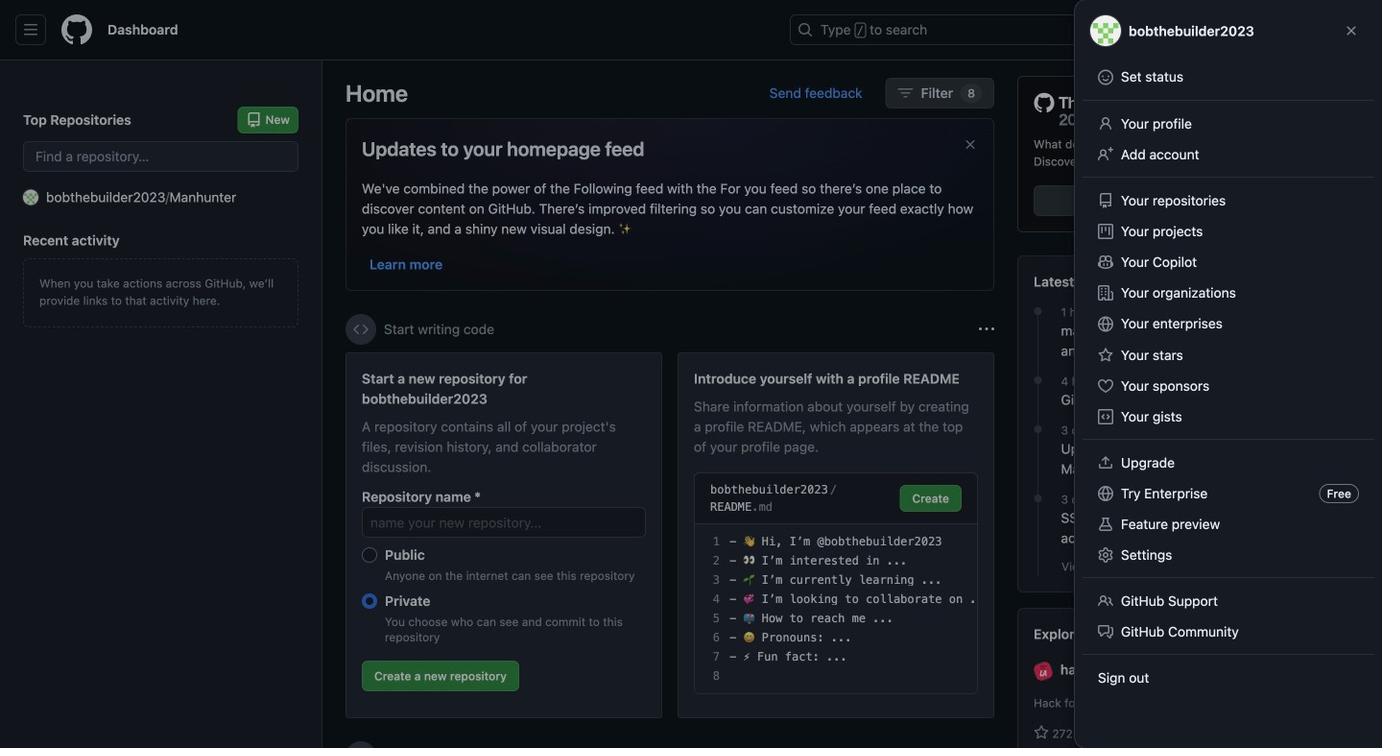 Task type: vqa. For each thing, say whether or not it's contained in the screenshot.
pulse icon
no



Task type: locate. For each thing, give the bounding box(es) containing it.
homepage image
[[61, 14, 92, 45]]

0 vertical spatial dot fill image
[[1031, 373, 1046, 388]]

dot fill image
[[1031, 373, 1046, 388], [1031, 422, 1046, 437]]

explore element
[[1018, 76, 1360, 748]]

1 vertical spatial dot fill image
[[1031, 422, 1046, 437]]

0 vertical spatial dot fill image
[[1031, 304, 1046, 319]]

2 dot fill image from the top
[[1031, 422, 1046, 437]]

dot fill image
[[1031, 304, 1046, 319], [1031, 491, 1046, 506]]

account element
[[0, 60, 323, 748]]

issue opened image
[[1229, 22, 1244, 37]]

1 vertical spatial dot fill image
[[1031, 491, 1046, 506]]



Task type: describe. For each thing, give the bounding box(es) containing it.
2 dot fill image from the top
[[1031, 491, 1046, 506]]

explore repositories navigation
[[1018, 608, 1360, 748]]

1 dot fill image from the top
[[1031, 373, 1046, 388]]

triangle down image
[[1186, 22, 1201, 37]]

1 dot fill image from the top
[[1031, 304, 1046, 319]]

command palette image
[[1103, 22, 1119, 37]]

star image
[[1034, 725, 1050, 740]]

plus image
[[1163, 22, 1178, 37]]



